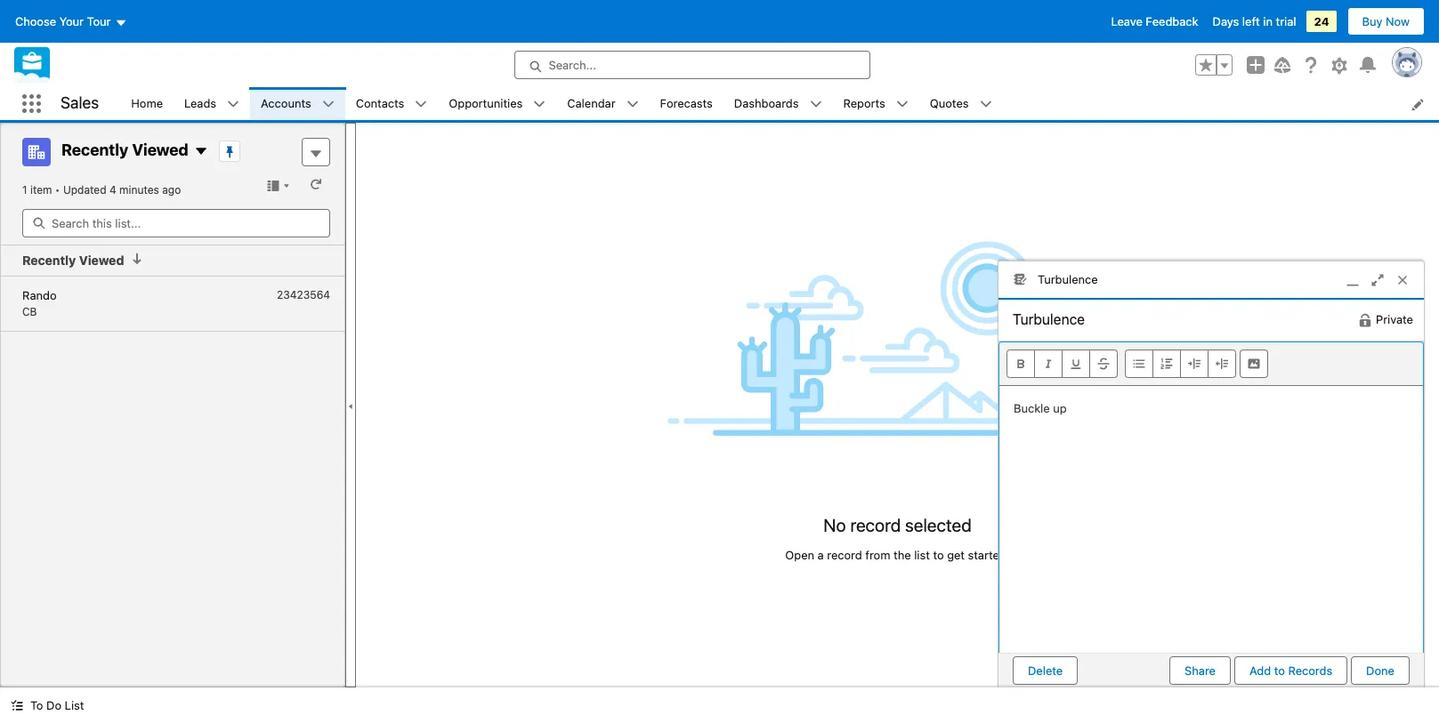 Task type: vqa. For each thing, say whether or not it's contained in the screenshot.
SENIOR
no



Task type: locate. For each thing, give the bounding box(es) containing it.
list
[[65, 699, 84, 713]]

recently up 1 item • updated 4 minutes ago in the left of the page
[[61, 141, 128, 160]]

delete
[[1028, 664, 1063, 678]]

forecasts link
[[649, 87, 724, 120]]

1 vertical spatial viewed
[[79, 253, 124, 268]]

now
[[1386, 14, 1410, 28]]

search...
[[549, 58, 596, 72]]

leads list item
[[174, 87, 250, 120]]

selected
[[905, 516, 972, 536]]

None search field
[[22, 209, 330, 238]]

1 vertical spatial recently
[[22, 253, 76, 268]]

recently viewed up 4
[[61, 141, 189, 160]]

to right list
[[933, 549, 944, 563]]

0 vertical spatial record
[[850, 516, 901, 536]]

opportunities list item
[[438, 87, 557, 120]]

text default image right accounts at the top of page
[[322, 98, 334, 111]]

text default image inside dashboards list item
[[810, 98, 822, 111]]

accounts
[[261, 96, 311, 110]]

0 vertical spatial recently
[[61, 141, 128, 160]]

text default image inside accounts list item
[[322, 98, 334, 111]]

viewed
[[132, 141, 189, 160], [79, 253, 124, 268]]

text default image for calendar
[[626, 98, 639, 111]]

accounts list item
[[250, 87, 345, 120]]

turbulence
[[1038, 272, 1098, 286]]

updated
[[63, 183, 106, 197]]

4
[[109, 183, 116, 197]]

text default image right contacts
[[415, 98, 428, 111]]

toolbar inside turbulence dialog
[[1000, 342, 1423, 386]]

cb
[[22, 305, 37, 319]]

choose
[[15, 14, 56, 28]]

contacts list item
[[345, 87, 438, 120]]

recently
[[61, 141, 128, 160], [22, 253, 76, 268]]

text default image
[[322, 98, 334, 111], [415, 98, 428, 111], [626, 98, 639, 111], [896, 98, 909, 111], [1359, 313, 1373, 327], [11, 700, 23, 712]]

item
[[30, 183, 52, 197]]

accounts image
[[22, 138, 51, 166]]

text default image left to
[[11, 700, 23, 712]]

24
[[1314, 14, 1330, 28]]

text default image left the calendar link
[[534, 98, 546, 111]]

text default image for leads
[[227, 98, 240, 111]]

text default image right quotes
[[980, 98, 992, 111]]

recently up rando on the left of the page
[[22, 253, 76, 268]]

text default image
[[227, 98, 240, 111], [534, 98, 546, 111], [810, 98, 822, 111], [980, 98, 992, 111], [194, 145, 208, 159], [131, 253, 144, 265]]

buckle
[[1014, 401, 1050, 415]]

turbulence dialog
[[998, 261, 1425, 698]]

choose your tour button
[[14, 7, 128, 36]]

•
[[55, 183, 60, 197]]

text default image right 'leads'
[[227, 98, 240, 111]]

quotes
[[930, 96, 969, 110]]

reports list item
[[833, 87, 919, 120]]

None text field
[[999, 300, 1183, 339]]

text default image inside leads 'list item'
[[227, 98, 240, 111]]

text default image inside calendar list item
[[626, 98, 639, 111]]

text default image inside reports 'list item'
[[896, 98, 909, 111]]

dashboards
[[734, 96, 799, 110]]

text default image for reports
[[896, 98, 909, 111]]

feedback
[[1146, 14, 1199, 28]]

your
[[59, 14, 84, 28]]

group
[[1196, 54, 1233, 76]]

text default image left the private
[[1359, 313, 1373, 327]]

trial
[[1276, 14, 1297, 28]]

list
[[120, 87, 1439, 120]]

0 vertical spatial to
[[933, 549, 944, 563]]

1
[[22, 183, 27, 197]]

record
[[850, 516, 901, 536], [827, 549, 862, 563]]

23423564
[[277, 288, 330, 301]]

share
[[1185, 664, 1216, 678]]

up
[[1053, 401, 1067, 415]]

text default image inside the contacts list item
[[415, 98, 428, 111]]

text default image down search recently viewed list view. search box
[[131, 253, 144, 265]]

choose your tour
[[15, 14, 111, 28]]

private
[[1376, 312, 1414, 327]]

text default image left reports link
[[810, 98, 822, 111]]

started.
[[968, 549, 1010, 563]]

open a record from the list to get started.
[[786, 549, 1010, 563]]

text default image for opportunities
[[534, 98, 546, 111]]

1 vertical spatial recently viewed
[[22, 253, 124, 268]]

accounts link
[[250, 87, 322, 120]]

calendar
[[567, 96, 616, 110]]

recently viewed up rando on the left of the page
[[22, 253, 124, 268]]

share button
[[1170, 657, 1231, 685]]

viewed up "ago"
[[132, 141, 189, 160]]

reports link
[[833, 87, 896, 120]]

to
[[933, 549, 944, 563], [1275, 664, 1285, 678]]

records
[[1289, 664, 1333, 678]]

search... button
[[514, 51, 870, 79]]

Search Recently Viewed list view. search field
[[22, 209, 330, 238]]

0 horizontal spatial viewed
[[79, 253, 124, 268]]

1 vertical spatial to
[[1275, 664, 1285, 678]]

leads link
[[174, 87, 227, 120]]

in
[[1263, 14, 1273, 28]]

0 vertical spatial recently viewed
[[61, 141, 189, 160]]

contacts
[[356, 96, 404, 110]]

to inside add to records button
[[1275, 664, 1285, 678]]

text default image right reports
[[896, 98, 909, 111]]

record up from
[[850, 516, 901, 536]]

text default image inside turbulence dialog
[[1359, 313, 1373, 327]]

delete button
[[1013, 657, 1078, 685]]

text default image inside the quotes list item
[[980, 98, 992, 111]]

0 horizontal spatial to
[[933, 549, 944, 563]]

do
[[46, 699, 61, 713]]

dashboards list item
[[724, 87, 833, 120]]

record right a
[[827, 549, 862, 563]]

recently viewed|accounts|list view element
[[0, 123, 345, 688]]

text default image inside opportunities list item
[[534, 98, 546, 111]]

none text field inside turbulence dialog
[[999, 300, 1183, 339]]

text default image right calendar
[[626, 98, 639, 111]]

to right add
[[1275, 664, 1285, 678]]

1 horizontal spatial viewed
[[132, 141, 189, 160]]

get
[[947, 549, 965, 563]]

1 horizontal spatial to
[[1275, 664, 1285, 678]]

toolbar
[[1000, 342, 1423, 386]]

buy now button
[[1347, 7, 1425, 36]]

1 vertical spatial record
[[827, 549, 862, 563]]

add to records button
[[1235, 657, 1348, 685]]

viewed down 1 item • updated 4 minutes ago in the left of the page
[[79, 253, 124, 268]]

recently viewed
[[61, 141, 189, 160], [22, 253, 124, 268]]



Task type: describe. For each thing, give the bounding box(es) containing it.
rando
[[22, 288, 57, 302]]

home
[[131, 96, 163, 110]]

the
[[894, 549, 911, 563]]

calendar list item
[[557, 87, 649, 120]]

buy
[[1363, 14, 1383, 28]]

text default image inside to do list button
[[11, 700, 23, 712]]

done button
[[1351, 657, 1410, 685]]

Compose text text field
[[1000, 386, 1423, 653]]

delete status
[[1013, 657, 1170, 685]]

opportunities
[[449, 96, 523, 110]]

to inside no record selected main content
[[933, 549, 944, 563]]

done
[[1367, 664, 1395, 678]]

contacts link
[[345, 87, 415, 120]]

quotes list item
[[919, 87, 1003, 120]]

text default image for contacts
[[415, 98, 428, 111]]

buy now
[[1363, 14, 1410, 28]]

leave feedback link
[[1111, 14, 1199, 28]]

format body element
[[1125, 349, 1237, 378]]

no
[[824, 516, 846, 536]]

home link
[[120, 87, 174, 120]]

open
[[786, 549, 815, 563]]

quotes link
[[919, 87, 980, 120]]

none search field inside recently viewed|accounts|list view element
[[22, 209, 330, 238]]

left
[[1243, 14, 1260, 28]]

sales
[[61, 94, 99, 112]]

reports
[[843, 96, 886, 110]]

dashboards link
[[724, 87, 810, 120]]

days
[[1213, 14, 1239, 28]]

opportunities link
[[438, 87, 534, 120]]

buckle up
[[1014, 401, 1067, 415]]

list
[[914, 549, 930, 563]]

add to records
[[1250, 664, 1333, 678]]

text default image for quotes
[[980, 98, 992, 111]]

tour
[[87, 14, 111, 28]]

forecasts
[[660, 96, 713, 110]]

1 item • updated 4 minutes ago
[[22, 183, 181, 197]]

add
[[1250, 664, 1271, 678]]

recently viewed status
[[22, 183, 63, 197]]

format text element
[[1007, 349, 1118, 378]]

from
[[866, 549, 891, 563]]

list containing home
[[120, 87, 1439, 120]]

minutes
[[119, 183, 159, 197]]

leave
[[1111, 14, 1143, 28]]

no record selected main content
[[356, 123, 1439, 688]]

text default image for accounts
[[322, 98, 334, 111]]

to do list
[[30, 699, 84, 713]]

leave feedback
[[1111, 14, 1199, 28]]

days left in trial
[[1213, 14, 1297, 28]]

calendar link
[[557, 87, 626, 120]]

leads
[[184, 96, 216, 110]]

text default image for dashboards
[[810, 98, 822, 111]]

ago
[[162, 183, 181, 197]]

no record selected
[[824, 516, 972, 536]]

text default image down leads link
[[194, 145, 208, 159]]

0 vertical spatial viewed
[[132, 141, 189, 160]]

to
[[30, 699, 43, 713]]

a
[[818, 549, 824, 563]]

to do list button
[[0, 688, 95, 724]]



